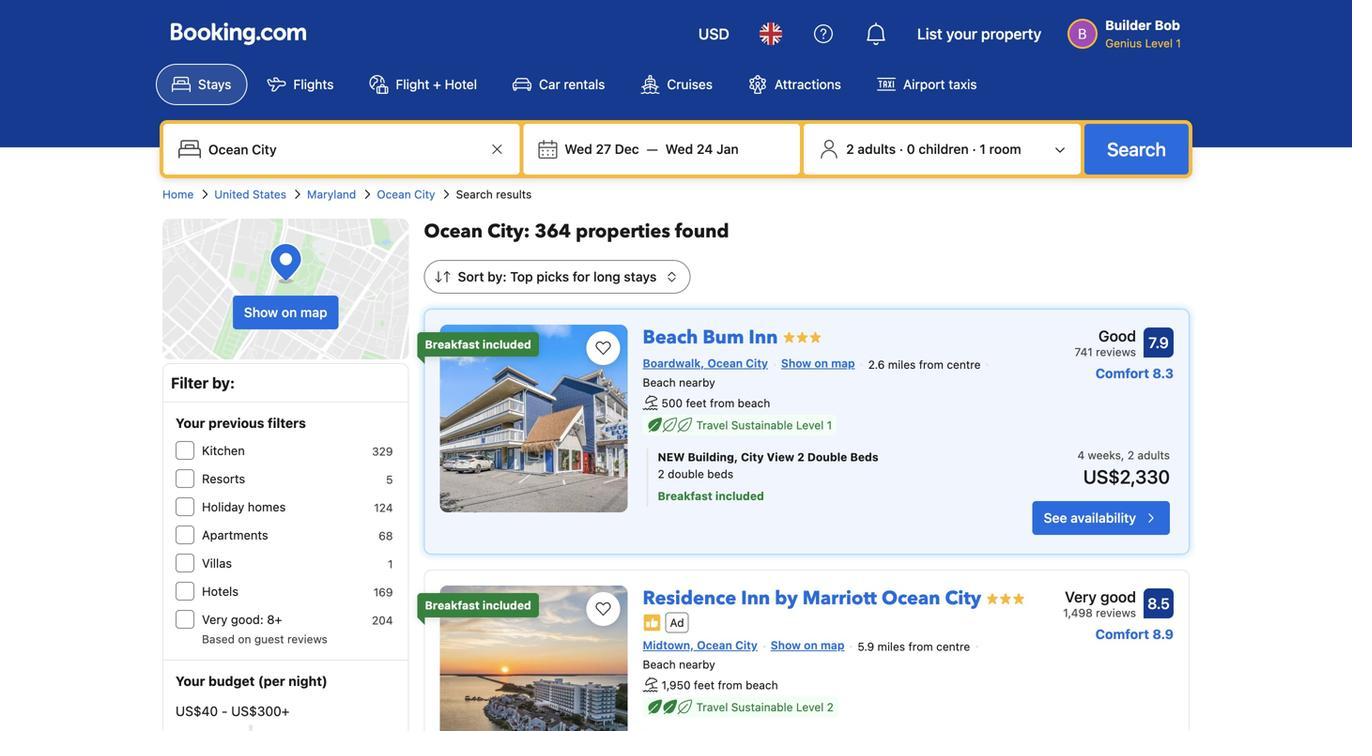 Task type: locate. For each thing, give the bounding box(es) containing it.
travel down the '500 feet from beach'
[[696, 419, 728, 432]]

5.9
[[858, 640, 874, 653]]

centre
[[947, 358, 981, 371], [936, 640, 970, 653]]

1 vertical spatial centre
[[936, 640, 970, 653]]

0 vertical spatial comfort
[[1096, 366, 1149, 381]]

based on guest reviews
[[202, 633, 328, 646]]

beach up travel sustainable level 1
[[738, 396, 770, 410]]

8.5
[[1148, 595, 1170, 613]]

1 vertical spatial breakfast
[[658, 490, 713, 503]]

city inside ocean city link
[[414, 188, 435, 201]]

results
[[496, 188, 532, 201]]

flights
[[293, 77, 334, 92]]

residence inn by marriott ocean city link
[[643, 579, 981, 612]]

2 vertical spatial included
[[483, 599, 531, 612]]

sort
[[458, 269, 484, 285]]

miles for residence inn by marriott ocean city
[[878, 640, 905, 653]]

search button
[[1085, 124, 1189, 175]]

2 vertical spatial reviews
[[287, 633, 328, 646]]

for
[[573, 269, 590, 285]]

map
[[301, 305, 327, 320], [831, 357, 855, 370], [821, 639, 845, 652]]

scored 8.5 element
[[1144, 589, 1174, 619]]

sort by: top picks for long stays
[[458, 269, 657, 285]]

reviews right "guest"
[[287, 633, 328, 646]]

children
[[919, 141, 969, 157]]

apartments
[[202, 528, 268, 542]]

from for 2.6
[[919, 358, 944, 371]]

1 horizontal spatial very
[[1065, 589, 1097, 606]]

ocean
[[377, 188, 411, 201], [424, 219, 483, 245], [708, 357, 743, 370], [882, 586, 941, 612], [697, 639, 732, 652]]

0 vertical spatial breakfast included
[[425, 338, 531, 351]]

reviews for good
[[1096, 607, 1136, 620]]

beach inside 2.6 miles from centre beach nearby
[[643, 376, 676, 389]]

0 vertical spatial reviews
[[1096, 346, 1136, 359]]

sustainable up the view
[[731, 419, 793, 432]]

very up 1,498
[[1065, 589, 1097, 606]]

nearby down the boardwalk, ocean city
[[679, 376, 715, 389]]

beach up travel sustainable level 2
[[746, 679, 778, 692]]

sustainable for by
[[731, 701, 793, 714]]

1 horizontal spatial by:
[[488, 269, 507, 285]]

city for new
[[741, 451, 764, 464]]

comfort for beach bum inn
[[1096, 366, 1149, 381]]

show on map for residence
[[771, 639, 845, 652]]

0 vertical spatial level
[[1145, 37, 1173, 50]]

nearby down midtown, ocean city
[[679, 658, 715, 672]]

2 right ,
[[1128, 449, 1135, 462]]

1 vertical spatial included
[[716, 490, 764, 503]]

beach up boardwalk,
[[643, 325, 698, 351]]

centre for residence inn by marriott ocean city
[[936, 640, 970, 653]]

very good 1,498 reviews
[[1063, 589, 1136, 620]]

·
[[899, 141, 903, 157], [972, 141, 976, 157]]

very for good
[[1065, 589, 1097, 606]]

by:
[[488, 269, 507, 285], [212, 374, 235, 392]]

list your property
[[917, 25, 1042, 43]]

2 your from the top
[[176, 674, 205, 689]]

nearby for residence
[[679, 658, 715, 672]]

breakfast inside new building, city view 2 double beds 2 double beds breakfast included
[[658, 490, 713, 503]]

see availability
[[1044, 511, 1136, 526]]

2 breakfast included from the top
[[425, 599, 531, 612]]

boardwalk, ocean city
[[643, 357, 768, 370]]

204
[[372, 614, 393, 627]]

2 · from the left
[[972, 141, 976, 157]]

1 vertical spatial feet
[[694, 679, 715, 692]]

1 your from the top
[[176, 416, 205, 431]]

from inside 2.6 miles from centre beach nearby
[[919, 358, 944, 371]]

0 horizontal spatial very
[[202, 613, 228, 627]]

feet right the 1,950
[[694, 679, 715, 692]]

on
[[282, 305, 297, 320], [815, 357, 828, 370], [238, 633, 251, 646], [804, 639, 818, 652]]

1 vertical spatial sustainable
[[731, 701, 793, 714]]

0 horizontal spatial adults
[[858, 141, 896, 157]]

car rentals link
[[497, 64, 621, 105]]

comfort 8.3
[[1096, 366, 1174, 381]]

sustainable down 1,950 feet from beach
[[731, 701, 793, 714]]

beach up 500
[[643, 376, 676, 389]]

0 vertical spatial your
[[176, 416, 205, 431]]

1 comfort from the top
[[1096, 366, 1149, 381]]

3 beach from the top
[[643, 658, 676, 672]]

wed left the 27
[[565, 141, 592, 157]]

show on map for beach
[[781, 357, 855, 370]]

adults left 0
[[858, 141, 896, 157]]

very up based
[[202, 613, 228, 627]]

beach inside 5.9 miles from centre beach nearby
[[643, 658, 676, 672]]

car rentals
[[539, 77, 605, 92]]

search for search
[[1107, 138, 1166, 160]]

1 horizontal spatial wed
[[666, 141, 693, 157]]

see availability link
[[1033, 502, 1170, 535]]

beach bum inn link
[[643, 317, 778, 351]]

0 horizontal spatial by:
[[212, 374, 235, 392]]

included inside new building, city view 2 double beds 2 double beds breakfast included
[[716, 490, 764, 503]]

0 vertical spatial breakfast
[[425, 338, 480, 351]]

level up new building, city view 2 double beds link
[[796, 419, 824, 432]]

search results updated. ocean city: 364 properties found. element
[[424, 219, 1190, 245]]

good 741 reviews
[[1075, 327, 1136, 359]]

beds
[[707, 468, 734, 481]]

· right "children"
[[972, 141, 976, 157]]

+
[[433, 77, 441, 92]]

1 vertical spatial level
[[796, 419, 824, 432]]

search inside button
[[1107, 138, 1166, 160]]

list
[[917, 25, 943, 43]]

beach for beach bum inn
[[643, 376, 676, 389]]

500
[[662, 396, 683, 410]]

building,
[[688, 451, 738, 464]]

miles right 2.6
[[888, 358, 916, 371]]

2 vertical spatial show on map
[[771, 639, 845, 652]]

0 vertical spatial miles
[[888, 358, 916, 371]]

nearby
[[679, 376, 715, 389], [679, 658, 715, 672]]

1 vertical spatial miles
[[878, 640, 905, 653]]

very inside very good 1,498 reviews
[[1065, 589, 1097, 606]]

by: right filter
[[212, 374, 235, 392]]

wed left 24
[[666, 141, 693, 157]]

wed 24 jan button
[[658, 132, 746, 166]]

2 vertical spatial beach
[[643, 658, 676, 672]]

very for good:
[[202, 613, 228, 627]]

,
[[1121, 449, 1125, 462]]

0
[[907, 141, 915, 157]]

properties
[[576, 219, 670, 245]]

1 vertical spatial comfort
[[1096, 627, 1149, 643]]

comfort down good
[[1096, 627, 1149, 643]]

level down 5.9 miles from centre beach nearby
[[796, 701, 824, 714]]

search for search results
[[456, 188, 493, 201]]

maryland link
[[307, 186, 356, 203]]

centre right 2.6
[[947, 358, 981, 371]]

1 inside dropdown button
[[980, 141, 986, 157]]

0 horizontal spatial wed
[[565, 141, 592, 157]]

· left 0
[[899, 141, 903, 157]]

from right 2.6
[[919, 358, 944, 371]]

0 vertical spatial map
[[301, 305, 327, 320]]

beds
[[850, 451, 879, 464]]

2 comfort from the top
[[1096, 627, 1149, 643]]

0 vertical spatial feet
[[686, 396, 707, 410]]

wed
[[565, 141, 592, 157], [666, 141, 693, 157]]

adults
[[858, 141, 896, 157], [1138, 449, 1170, 462]]

1 vertical spatial adults
[[1138, 449, 1170, 462]]

room
[[989, 141, 1022, 157]]

1,950 feet from beach
[[662, 679, 778, 692]]

0 vertical spatial travel
[[696, 419, 728, 432]]

2 beach from the top
[[643, 376, 676, 389]]

based
[[202, 633, 235, 646]]

feet right 500
[[686, 396, 707, 410]]

1 beach from the top
[[643, 325, 698, 351]]

2 sustainable from the top
[[731, 701, 793, 714]]

miles right 5.9
[[878, 640, 905, 653]]

0 vertical spatial sustainable
[[731, 419, 793, 432]]

stays
[[198, 77, 231, 92]]

0 vertical spatial search
[[1107, 138, 1166, 160]]

2 vertical spatial level
[[796, 701, 824, 714]]

us$300+
[[231, 704, 290, 719]]

breakfast included
[[425, 338, 531, 351], [425, 599, 531, 612]]

2 vertical spatial map
[[821, 639, 845, 652]]

long
[[594, 269, 621, 285]]

your budget (per night)
[[176, 674, 328, 689]]

your down filter
[[176, 416, 205, 431]]

from inside 5.9 miles from centre beach nearby
[[909, 640, 933, 653]]

flight
[[396, 77, 430, 92]]

0 vertical spatial included
[[483, 338, 531, 351]]

comfort down good 741 reviews
[[1096, 366, 1149, 381]]

1 vertical spatial by:
[[212, 374, 235, 392]]

2 down 5.9 miles from centre beach nearby
[[827, 701, 834, 714]]

beach for bum
[[738, 396, 770, 410]]

map for beach
[[831, 357, 855, 370]]

1 vertical spatial show on map
[[781, 357, 855, 370]]

travel down 1,950 feet from beach
[[696, 701, 728, 714]]

reviews inside very good 1,498 reviews
[[1096, 607, 1136, 620]]

scored 7.9 element
[[1144, 328, 1174, 358]]

1 vertical spatial breakfast included
[[425, 599, 531, 612]]

feet
[[686, 396, 707, 410], [694, 679, 715, 692]]

from down the boardwalk, ocean city
[[710, 396, 735, 410]]

0 vertical spatial nearby
[[679, 376, 715, 389]]

ocean right marriott
[[882, 586, 941, 612]]

residence inn by marriott ocean city image
[[440, 586, 628, 732]]

from up travel sustainable level 2
[[718, 679, 743, 692]]

breakfast
[[425, 338, 480, 351], [658, 490, 713, 503], [425, 599, 480, 612]]

usd
[[698, 25, 730, 43]]

0 horizontal spatial ·
[[899, 141, 903, 157]]

centre right 5.9
[[936, 640, 970, 653]]

1 horizontal spatial search
[[1107, 138, 1166, 160]]

1 vertical spatial your
[[176, 674, 205, 689]]

comfort
[[1096, 366, 1149, 381], [1096, 627, 1149, 643]]

travel
[[696, 419, 728, 432], [696, 701, 728, 714]]

bum
[[703, 325, 744, 351]]

city inside new building, city view 2 double beds 2 double beds breakfast included
[[741, 451, 764, 464]]

included
[[483, 338, 531, 351], [716, 490, 764, 503], [483, 599, 531, 612]]

1 left room
[[980, 141, 986, 157]]

1 vertical spatial reviews
[[1096, 607, 1136, 620]]

inn
[[749, 325, 778, 351], [741, 586, 770, 612]]

reviews down good
[[1096, 607, 1136, 620]]

city for boardwalk,
[[746, 357, 768, 370]]

your previous filters
[[176, 416, 306, 431]]

centre inside 2.6 miles from centre beach nearby
[[947, 358, 981, 371]]

airport taxis link
[[861, 64, 993, 105]]

1 vertical spatial search
[[456, 188, 493, 201]]

nearby inside 5.9 miles from centre beach nearby
[[679, 658, 715, 672]]

1 sustainable from the top
[[731, 419, 793, 432]]

0 horizontal spatial search
[[456, 188, 493, 201]]

travel sustainable level 1
[[696, 419, 832, 432]]

0 vertical spatial show on map
[[244, 305, 327, 320]]

0 vertical spatial very
[[1065, 589, 1097, 606]]

from right 5.9
[[909, 640, 933, 653]]

1 vertical spatial nearby
[[679, 658, 715, 672]]

1 vertical spatial beach
[[746, 679, 778, 692]]

marriott
[[803, 586, 877, 612]]

inn right bum
[[749, 325, 778, 351]]

1 vertical spatial map
[[831, 357, 855, 370]]

booking.com image
[[171, 23, 306, 45]]

1 vertical spatial travel
[[696, 701, 728, 714]]

1 vertical spatial beach
[[643, 376, 676, 389]]

from for 1,950
[[718, 679, 743, 692]]

1 horizontal spatial ·
[[972, 141, 976, 157]]

0 vertical spatial by:
[[488, 269, 507, 285]]

level down bob
[[1145, 37, 1173, 50]]

1 horizontal spatial adults
[[1138, 449, 1170, 462]]

0 vertical spatial adults
[[858, 141, 896, 157]]

found
[[675, 219, 729, 245]]

included for beach
[[483, 338, 531, 351]]

reviews
[[1096, 346, 1136, 359], [1096, 607, 1136, 620], [287, 633, 328, 646]]

1 breakfast included from the top
[[425, 338, 531, 351]]

beach bum inn image
[[440, 325, 628, 513]]

miles inside 5.9 miles from centre beach nearby
[[878, 640, 905, 653]]

1 up double
[[827, 419, 832, 432]]

ocean city link
[[377, 186, 435, 203]]

2 travel from the top
[[696, 701, 728, 714]]

2 vertical spatial breakfast
[[425, 599, 480, 612]]

ocean up sort at left top
[[424, 219, 483, 245]]

1 inside builder bob genius level 1
[[1176, 37, 1181, 50]]

home
[[162, 188, 194, 201]]

1 down bob
[[1176, 37, 1181, 50]]

329
[[372, 445, 393, 458]]

2.6
[[868, 358, 885, 371]]

2 vertical spatial show
[[771, 639, 801, 652]]

nearby inside 2.6 miles from centre beach nearby
[[679, 376, 715, 389]]

1 vertical spatial inn
[[741, 586, 770, 612]]

0 vertical spatial inn
[[749, 325, 778, 351]]

property
[[981, 25, 1042, 43]]

0 vertical spatial beach
[[738, 396, 770, 410]]

reviews down the good
[[1096, 346, 1136, 359]]

inn left by
[[741, 586, 770, 612]]

beach for inn
[[746, 679, 778, 692]]

miles inside 2.6 miles from centre beach nearby
[[888, 358, 916, 371]]

adults inside dropdown button
[[858, 141, 896, 157]]

0 vertical spatial beach
[[643, 325, 698, 351]]

27
[[596, 141, 611, 157]]

1 vertical spatial very
[[202, 613, 228, 627]]

1 travel from the top
[[696, 419, 728, 432]]

your account menu builder bob genius level 1 element
[[1068, 8, 1189, 52]]

2 nearby from the top
[[679, 658, 715, 672]]

level for inn
[[796, 419, 824, 432]]

beach down midtown,
[[643, 658, 676, 672]]

wed 27 dec — wed 24 jan
[[565, 141, 739, 157]]

1 nearby from the top
[[679, 376, 715, 389]]

very good: 8+
[[202, 613, 282, 627]]

by: left top
[[488, 269, 507, 285]]

0 vertical spatial centre
[[947, 358, 981, 371]]

adults right ,
[[1138, 449, 1170, 462]]

2 left 0
[[846, 141, 854, 157]]

your
[[176, 416, 205, 431], [176, 674, 205, 689]]

new building, city view 2 double beds 2 double beds breakfast included
[[658, 451, 879, 503]]

this property is part of our preferred partner programme. it is committed to providing commendable service and good value. it will pay us a higher commission if you make a booking. image
[[643, 614, 662, 632]]

2 right the view
[[797, 451, 805, 464]]

your up us$40
[[176, 674, 205, 689]]

1 vertical spatial show
[[781, 357, 812, 370]]

centre inside 5.9 miles from centre beach nearby
[[936, 640, 970, 653]]

0 vertical spatial show
[[244, 305, 278, 320]]



Task type: describe. For each thing, give the bounding box(es) containing it.
home link
[[162, 186, 194, 203]]

ocean down bum
[[708, 357, 743, 370]]

show for beach
[[781, 357, 812, 370]]

centre for beach bum inn
[[947, 358, 981, 371]]

builder
[[1106, 17, 1152, 33]]

2 down new
[[658, 468, 665, 481]]

show on map inside button
[[244, 305, 327, 320]]

filter
[[171, 374, 209, 392]]

—
[[647, 141, 658, 157]]

usd button
[[687, 11, 741, 56]]

us$40
[[176, 704, 218, 719]]

city for midtown,
[[735, 639, 758, 652]]

view
[[767, 451, 794, 464]]

ocean city
[[377, 188, 435, 201]]

flights link
[[251, 64, 350, 105]]

level inside builder bob genius level 1
[[1145, 37, 1173, 50]]

sustainable for inn
[[731, 419, 793, 432]]

top
[[510, 269, 533, 285]]

resorts
[[202, 472, 245, 486]]

show for residence
[[771, 639, 801, 652]]

kitchen
[[202, 444, 245, 458]]

741
[[1075, 346, 1093, 359]]

bob
[[1155, 17, 1180, 33]]

Where are you going? field
[[201, 132, 486, 166]]

residence inn by marriott ocean city
[[643, 586, 981, 612]]

search results
[[456, 188, 532, 201]]

5.9 miles from centre beach nearby
[[643, 640, 970, 672]]

feet for residence
[[694, 679, 715, 692]]

breakfast for beach
[[425, 338, 480, 351]]

level for by
[[796, 701, 824, 714]]

2 wed from the left
[[666, 141, 693, 157]]

stays
[[624, 269, 657, 285]]

filters
[[268, 416, 306, 431]]

united states
[[214, 188, 286, 201]]

breakfast included for residence inn by marriott ocean city
[[425, 599, 531, 612]]

2 adults · 0 children · 1 room button
[[812, 131, 1073, 167]]

included for residence
[[483, 599, 531, 612]]

attractions
[[775, 77, 841, 92]]

good:
[[231, 613, 264, 627]]

by
[[775, 586, 798, 612]]

travel for beach
[[696, 419, 728, 432]]

8.3
[[1153, 366, 1174, 381]]

map for residence
[[821, 639, 845, 652]]

1 wed from the left
[[565, 141, 592, 157]]

filter by:
[[171, 374, 235, 392]]

airport taxis
[[903, 77, 977, 92]]

1 down 68
[[388, 558, 393, 571]]

nearby for beach
[[679, 376, 715, 389]]

holiday
[[202, 500, 244, 514]]

holiday homes
[[202, 500, 286, 514]]

feet for beach
[[686, 396, 707, 410]]

picks
[[537, 269, 569, 285]]

rentals
[[564, 77, 605, 92]]

8.9
[[1153, 627, 1174, 643]]

city:
[[487, 219, 530, 245]]

ocean city: 364 properties found
[[424, 219, 729, 245]]

homes
[[248, 500, 286, 514]]

taxis
[[949, 77, 977, 92]]

breakfast for residence
[[425, 599, 480, 612]]

-
[[222, 704, 228, 719]]

availability
[[1071, 511, 1136, 526]]

new building, city view 2 double beds link
[[658, 449, 975, 466]]

show inside button
[[244, 305, 278, 320]]

reviews for on
[[287, 633, 328, 646]]

cruises
[[667, 77, 713, 92]]

midtown,
[[643, 639, 694, 652]]

very good element
[[1063, 586, 1136, 609]]

this property is part of our preferred partner programme. it is committed to providing commendable service and good value. it will pay us a higher commission if you make a booking. image
[[643, 614, 662, 632]]

double
[[808, 451, 847, 464]]

weeks
[[1088, 449, 1121, 462]]

attractions link
[[733, 64, 857, 105]]

states
[[253, 188, 286, 201]]

364
[[535, 219, 571, 245]]

travel sustainable level 2
[[696, 701, 834, 714]]

us$2,330
[[1083, 466, 1170, 488]]

24
[[697, 141, 713, 157]]

good
[[1101, 589, 1136, 606]]

ocean up 1,950 feet from beach
[[697, 639, 732, 652]]

flight + hotel
[[396, 77, 477, 92]]

map inside button
[[301, 305, 327, 320]]

by: for filter
[[212, 374, 235, 392]]

2 inside the 4 weeks , 2 adults us$2,330
[[1128, 449, 1135, 462]]

2 adults · 0 children · 1 room
[[846, 141, 1022, 157]]

from for 500
[[710, 396, 735, 410]]

500 feet from beach
[[662, 396, 770, 410]]

8+
[[267, 613, 282, 627]]

beach bum inn
[[643, 325, 778, 351]]

good element
[[1075, 325, 1136, 347]]

by: for sort
[[488, 269, 507, 285]]

beach for residence inn by marriott ocean city
[[643, 658, 676, 672]]

hotel
[[445, 77, 477, 92]]

1,950
[[662, 679, 691, 692]]

maryland
[[307, 188, 356, 201]]

united
[[214, 188, 249, 201]]

reviews inside good 741 reviews
[[1096, 346, 1136, 359]]

68
[[379, 530, 393, 543]]

your for your budget (per night)
[[176, 674, 205, 689]]

adults inside the 4 weeks , 2 adults us$2,330
[[1138, 449, 1170, 462]]

car
[[539, 77, 560, 92]]

travel for residence
[[696, 701, 728, 714]]

midtown, ocean city
[[643, 639, 758, 652]]

5
[[386, 473, 393, 486]]

from for 5.9
[[909, 640, 933, 653]]

(per
[[258, 674, 285, 689]]

night)
[[289, 674, 328, 689]]

stays link
[[156, 64, 247, 105]]

see
[[1044, 511, 1067, 526]]

us$40 - us$300+
[[176, 704, 290, 719]]

miles for beach bum inn
[[888, 358, 916, 371]]

your
[[946, 25, 977, 43]]

comfort for residence inn by marriott ocean city
[[1096, 627, 1149, 643]]

guest
[[254, 633, 284, 646]]

ocean right maryland link
[[377, 188, 411, 201]]

your for your previous filters
[[176, 416, 205, 431]]

new
[[658, 451, 685, 464]]

breakfast included for beach bum inn
[[425, 338, 531, 351]]

previous
[[208, 416, 264, 431]]

7.9
[[1149, 334, 1169, 352]]

on inside button
[[282, 305, 297, 320]]

1 · from the left
[[899, 141, 903, 157]]

city inside residence inn by marriott ocean city link
[[945, 586, 981, 612]]

hotels
[[202, 585, 239, 599]]

2 inside dropdown button
[[846, 141, 854, 157]]

1,498
[[1063, 607, 1093, 620]]

united states link
[[214, 186, 286, 203]]



Task type: vqa. For each thing, say whether or not it's contained in the screenshot.
good reviews
yes



